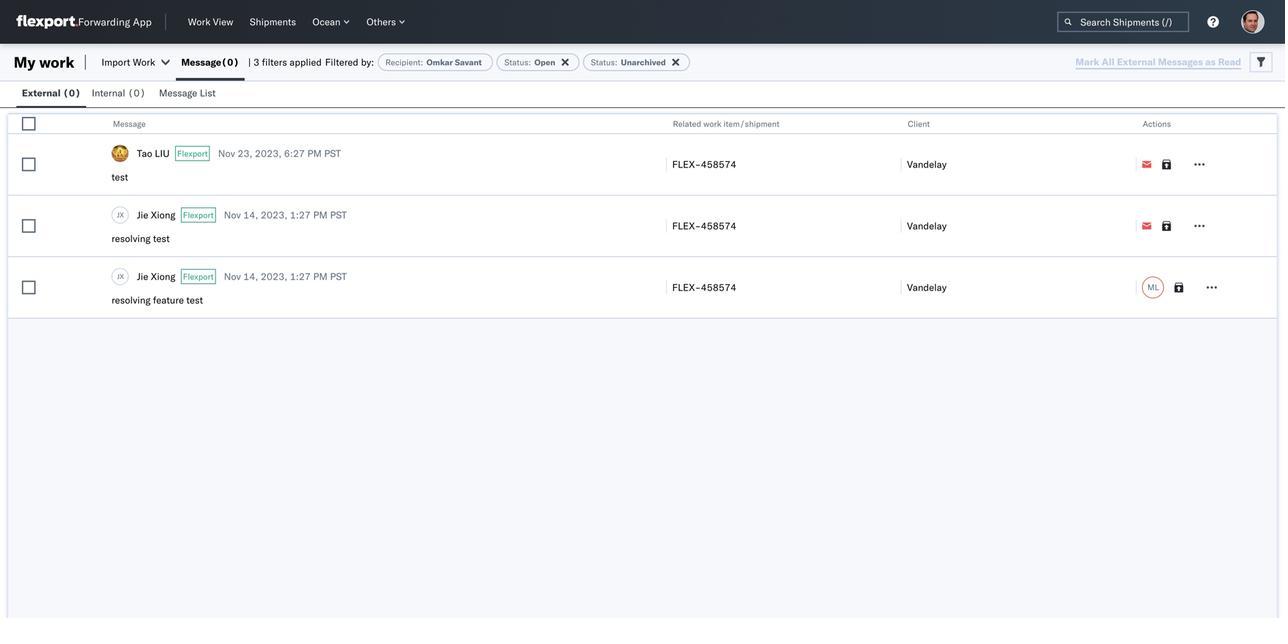 Task type: describe. For each thing, give the bounding box(es) containing it.
my work
[[14, 53, 74, 72]]

: for unarchived
[[615, 57, 618, 67]]

shipments
[[250, 16, 296, 28]]

message for list
[[159, 87, 197, 99]]

recipient : omkar savant
[[385, 57, 482, 67]]

458574 for resolving test
[[701, 220, 737, 232]]

1 vertical spatial test
[[153, 233, 170, 245]]

6:27
[[284, 147, 305, 159]]

internal
[[92, 87, 125, 99]]

tao liu
[[137, 147, 170, 159]]

work inside work view link
[[188, 16, 210, 28]]

(0) for internal (0)
[[128, 87, 146, 99]]

0 vertical spatial 2023,
[[255, 147, 282, 159]]

flexport. image
[[16, 15, 78, 29]]

open
[[534, 57, 555, 67]]

m l
[[1148, 282, 1159, 293]]

filtered
[[325, 56, 359, 68]]

j for feature
[[117, 272, 120, 281]]

nov for test
[[224, 271, 241, 283]]

resize handle column header for related work item/shipment
[[885, 114, 901, 320]]

xiong for test
[[151, 209, 175, 221]]

3
[[253, 56, 259, 68]]

x for test
[[120, 211, 124, 219]]

internal (0)
[[92, 87, 146, 99]]

: for open
[[529, 57, 531, 67]]

(0) for message (0)
[[221, 56, 239, 68]]

0 vertical spatial pst
[[324, 147, 341, 159]]

status for status : unarchived
[[591, 57, 615, 67]]

work view link
[[182, 13, 239, 31]]

pm for test
[[313, 271, 328, 283]]

message list button
[[154, 81, 224, 107]]

1 flex- 458574 from the top
[[672, 158, 737, 170]]

related work item/shipment
[[673, 119, 780, 129]]

client
[[908, 119, 930, 129]]

resolving for resolving test
[[112, 233, 151, 245]]

message for (0)
[[181, 56, 221, 68]]

related
[[673, 119, 701, 129]]

forwarding
[[78, 15, 130, 28]]

jie xiong for feature
[[137, 271, 175, 283]]

status for status : open
[[504, 57, 529, 67]]

flex- 458574 for test
[[672, 282, 737, 294]]

jie xiong for test
[[137, 209, 175, 221]]

1 resize handle column header from the left
[[62, 114, 79, 320]]

my
[[14, 53, 35, 72]]

applied
[[290, 56, 322, 68]]

pm for resolving test
[[313, 209, 328, 221]]

1 458574 from the top
[[701, 158, 737, 170]]

0 vertical spatial flexport
[[177, 149, 208, 159]]

2 vertical spatial test
[[186, 294, 203, 306]]

1:27 for test
[[290, 271, 311, 283]]

work view
[[188, 16, 233, 28]]

forwarding app
[[78, 15, 152, 28]]

work for related
[[704, 119, 721, 129]]

m
[[1148, 282, 1155, 293]]

unarchived
[[621, 57, 666, 67]]

flex- for resolving test
[[672, 220, 701, 232]]

external
[[22, 87, 61, 99]]

resolving test
[[112, 233, 170, 245]]

458574 for test
[[701, 282, 737, 294]]

2 vertical spatial message
[[113, 119, 146, 129]]

vandelay for resolving test
[[907, 220, 947, 232]]

nov 14, 2023, 1:27 pm pst for test
[[224, 271, 347, 283]]

x for feature
[[120, 272, 124, 281]]

recipient
[[385, 57, 421, 67]]

item/shipment
[[724, 119, 780, 129]]

actions
[[1143, 119, 1171, 129]]

flexport for test
[[183, 272, 214, 282]]

nov 14, 2023, 1:27 pm pst for resolving test
[[224, 209, 347, 221]]

flexport for resolving test
[[183, 210, 214, 220]]



Task type: locate. For each thing, give the bounding box(es) containing it.
j x for feature
[[117, 272, 124, 281]]

message
[[181, 56, 221, 68], [159, 87, 197, 99], [113, 119, 146, 129]]

work
[[39, 53, 74, 72], [704, 119, 721, 129]]

1 vertical spatial xiong
[[151, 271, 175, 283]]

: left omkar
[[421, 57, 423, 67]]

2 horizontal spatial test
[[186, 294, 203, 306]]

1 vertical spatial resolving
[[112, 294, 151, 306]]

3 flex- 458574 from the top
[[672, 282, 737, 294]]

j x up resolving test
[[117, 211, 124, 219]]

resize handle column header for client
[[1120, 114, 1136, 320]]

1 vertical spatial jie xiong
[[137, 271, 175, 283]]

1 status from the left
[[504, 57, 529, 67]]

2 x from the top
[[120, 272, 124, 281]]

3 : from the left
[[615, 57, 618, 67]]

message (0)
[[181, 56, 239, 68]]

0 vertical spatial 1:27
[[290, 209, 311, 221]]

0 horizontal spatial (0)
[[63, 87, 81, 99]]

1 horizontal spatial (0)
[[128, 87, 146, 99]]

0 vertical spatial 14,
[[243, 209, 258, 221]]

j down resolving test
[[117, 272, 120, 281]]

0 vertical spatial nov 14, 2023, 1:27 pm pst
[[224, 209, 347, 221]]

flexport
[[177, 149, 208, 159], [183, 210, 214, 220], [183, 272, 214, 282]]

nov
[[218, 147, 235, 159], [224, 209, 241, 221], [224, 271, 241, 283]]

import work button
[[102, 56, 155, 68]]

2 status from the left
[[591, 57, 615, 67]]

2 vertical spatial pst
[[330, 271, 347, 283]]

flex- 458574 for resolving test
[[672, 220, 737, 232]]

2 resolving from the top
[[112, 294, 151, 306]]

1 vertical spatial 2023,
[[261, 209, 287, 221]]

j up resolving test
[[117, 211, 120, 219]]

j x
[[117, 211, 124, 219], [117, 272, 124, 281]]

1 horizontal spatial test
[[153, 233, 170, 245]]

j x down resolving test
[[117, 272, 124, 281]]

view
[[213, 16, 233, 28]]

1 horizontal spatial work
[[188, 16, 210, 28]]

jie
[[137, 209, 148, 221], [137, 271, 148, 283]]

1 horizontal spatial work
[[704, 119, 721, 129]]

1 vertical spatial 1:27
[[290, 271, 311, 283]]

2 resize handle column header from the left
[[650, 114, 666, 320]]

j x for test
[[117, 211, 124, 219]]

liu
[[155, 147, 170, 159]]

0 vertical spatial message
[[181, 56, 221, 68]]

resolving up resolving feature test
[[112, 233, 151, 245]]

23,
[[238, 147, 252, 159]]

xiong for feature
[[151, 271, 175, 283]]

jie for test
[[137, 209, 148, 221]]

test up resolving feature test
[[153, 233, 170, 245]]

1 horizontal spatial status
[[591, 57, 615, 67]]

(0) inside 'button'
[[63, 87, 81, 99]]

message left "list"
[[159, 87, 197, 99]]

0 vertical spatial j x
[[117, 211, 124, 219]]

0 vertical spatial flex-
[[672, 158, 701, 170]]

resize handle column header for actions
[[1261, 114, 1277, 320]]

0 vertical spatial jie
[[137, 209, 148, 221]]

vandelay
[[907, 158, 947, 170], [907, 220, 947, 232], [907, 282, 947, 294]]

resize handle column header for message
[[650, 114, 666, 320]]

1:27 for resolving test
[[290, 209, 311, 221]]

3 vandelay from the top
[[907, 282, 947, 294]]

2 vertical spatial 458574
[[701, 282, 737, 294]]

work right related
[[704, 119, 721, 129]]

14, for resolving test
[[243, 209, 258, 221]]

2 vertical spatial 2023,
[[261, 271, 287, 283]]

1 vertical spatial work
[[704, 119, 721, 129]]

xiong
[[151, 209, 175, 221], [151, 271, 175, 283]]

: left the unarchived
[[615, 57, 618, 67]]

: for omkar
[[421, 57, 423, 67]]

ocean button
[[307, 13, 356, 31]]

None checkbox
[[22, 281, 36, 295]]

pst for test
[[330, 271, 347, 283]]

pst
[[324, 147, 341, 159], [330, 209, 347, 221], [330, 271, 347, 283]]

1 vertical spatial 14,
[[243, 271, 258, 283]]

work
[[188, 16, 210, 28], [133, 56, 155, 68]]

0 vertical spatial work
[[39, 53, 74, 72]]

l
[[1155, 282, 1159, 293]]

jie xiong up resolving feature test
[[137, 271, 175, 283]]

resolving left feature
[[112, 294, 151, 306]]

status : unarchived
[[591, 57, 666, 67]]

2023,
[[255, 147, 282, 159], [261, 209, 287, 221], [261, 271, 287, 283]]

2 : from the left
[[529, 57, 531, 67]]

0 vertical spatial x
[[120, 211, 124, 219]]

:
[[421, 57, 423, 67], [529, 57, 531, 67], [615, 57, 618, 67]]

j for test
[[117, 211, 120, 219]]

0 vertical spatial 458574
[[701, 158, 737, 170]]

0 vertical spatial jie xiong
[[137, 209, 175, 221]]

1 vertical spatial j
[[117, 272, 120, 281]]

nov 23, 2023, 6:27 pm pst
[[218, 147, 341, 159]]

ocean
[[313, 16, 341, 28]]

2 nov 14, 2023, 1:27 pm pst from the top
[[224, 271, 347, 283]]

test up resolving test
[[112, 171, 128, 183]]

savant
[[455, 57, 482, 67]]

: left 'open' on the left
[[529, 57, 531, 67]]

flex- for test
[[672, 282, 701, 294]]

filters
[[262, 56, 287, 68]]

x up resolving test
[[120, 211, 124, 219]]

flex-
[[672, 158, 701, 170], [672, 220, 701, 232], [672, 282, 701, 294]]

None checkbox
[[22, 117, 36, 131], [22, 158, 36, 171], [22, 219, 36, 233], [22, 117, 36, 131], [22, 158, 36, 171], [22, 219, 36, 233]]

2 horizontal spatial :
[[615, 57, 618, 67]]

1 vertical spatial 458574
[[701, 220, 737, 232]]

internal (0) button
[[86, 81, 154, 107]]

2023, for test
[[261, 271, 287, 283]]

external (0) button
[[16, 81, 86, 107]]

(0) right internal
[[128, 87, 146, 99]]

work for my
[[39, 53, 74, 72]]

(0)
[[221, 56, 239, 68], [63, 87, 81, 99], [128, 87, 146, 99]]

1 j from the top
[[117, 211, 120, 219]]

resize handle column header
[[62, 114, 79, 320], [650, 114, 666, 320], [885, 114, 901, 320], [1120, 114, 1136, 320], [1261, 114, 1277, 320]]

0 vertical spatial work
[[188, 16, 210, 28]]

0 vertical spatial pm
[[307, 147, 322, 159]]

1 j x from the top
[[117, 211, 124, 219]]

1 xiong from the top
[[151, 209, 175, 221]]

work right import
[[133, 56, 155, 68]]

0 vertical spatial test
[[112, 171, 128, 183]]

0 horizontal spatial work
[[39, 53, 74, 72]]

2 jie from the top
[[137, 271, 148, 283]]

jie up resolving test
[[137, 209, 148, 221]]

5 resize handle column header from the left
[[1261, 114, 1277, 320]]

list
[[200, 87, 216, 99]]

0 horizontal spatial work
[[133, 56, 155, 68]]

1 vertical spatial nov 14, 2023, 1:27 pm pst
[[224, 271, 347, 283]]

1 vertical spatial flexport
[[183, 210, 214, 220]]

1 horizontal spatial :
[[529, 57, 531, 67]]

vandelay for test
[[907, 282, 947, 294]]

status left 'open' on the left
[[504, 57, 529, 67]]

jie xiong up resolving test
[[137, 209, 175, 221]]

xiong up resolving test
[[151, 209, 175, 221]]

pst for resolving test
[[330, 209, 347, 221]]

0 horizontal spatial test
[[112, 171, 128, 183]]

1 resolving from the top
[[112, 233, 151, 245]]

work up external (0)
[[39, 53, 74, 72]]

1 vertical spatial vandelay
[[907, 220, 947, 232]]

(0) left "|"
[[221, 56, 239, 68]]

1 vertical spatial nov
[[224, 209, 241, 221]]

1 : from the left
[[421, 57, 423, 67]]

shipments link
[[244, 13, 302, 31]]

2 14, from the top
[[243, 271, 258, 283]]

1 vertical spatial jie
[[137, 271, 148, 283]]

1 vertical spatial work
[[133, 56, 155, 68]]

pm
[[307, 147, 322, 159], [313, 209, 328, 221], [313, 271, 328, 283]]

2 j x from the top
[[117, 272, 124, 281]]

1 1:27 from the top
[[290, 209, 311, 221]]

14,
[[243, 209, 258, 221], [243, 271, 258, 283]]

others
[[367, 16, 396, 28]]

2 vertical spatial flex-
[[672, 282, 701, 294]]

2 vertical spatial pm
[[313, 271, 328, 283]]

2 vertical spatial nov
[[224, 271, 241, 283]]

message down internal (0) button
[[113, 119, 146, 129]]

2 flex- 458574 from the top
[[672, 220, 737, 232]]

resolving for resolving feature test
[[112, 294, 151, 306]]

0 horizontal spatial :
[[421, 57, 423, 67]]

import work
[[102, 56, 155, 68]]

1 vandelay from the top
[[907, 158, 947, 170]]

resolving
[[112, 233, 151, 245], [112, 294, 151, 306]]

0 vertical spatial flex- 458574
[[672, 158, 737, 170]]

3 resize handle column header from the left
[[885, 114, 901, 320]]

jie up resolving feature test
[[137, 271, 148, 283]]

1 vertical spatial message
[[159, 87, 197, 99]]

1 vertical spatial flex- 458574
[[672, 220, 737, 232]]

jie xiong
[[137, 209, 175, 221], [137, 271, 175, 283]]

0 vertical spatial nov
[[218, 147, 235, 159]]

1 vertical spatial x
[[120, 272, 124, 281]]

by:
[[361, 56, 374, 68]]

3 flex- from the top
[[672, 282, 701, 294]]

0 vertical spatial vandelay
[[907, 158, 947, 170]]

2 xiong from the top
[[151, 271, 175, 283]]

0 horizontal spatial status
[[504, 57, 529, 67]]

2023, for resolving test
[[261, 209, 287, 221]]

|
[[248, 56, 251, 68]]

1 nov 14, 2023, 1:27 pm pst from the top
[[224, 209, 347, 221]]

2 1:27 from the top
[[290, 271, 311, 283]]

14, for test
[[243, 271, 258, 283]]

status left the unarchived
[[591, 57, 615, 67]]

1 flex- from the top
[[672, 158, 701, 170]]

message list
[[159, 87, 216, 99]]

1 jie from the top
[[137, 209, 148, 221]]

0 vertical spatial xiong
[[151, 209, 175, 221]]

status : open
[[504, 57, 555, 67]]

2 vertical spatial flex- 458574
[[672, 282, 737, 294]]

(0) right external
[[63, 87, 81, 99]]

test
[[112, 171, 128, 183], [153, 233, 170, 245], [186, 294, 203, 306]]

(0) for external (0)
[[63, 87, 81, 99]]

1:27
[[290, 209, 311, 221], [290, 271, 311, 283]]

0 vertical spatial j
[[117, 211, 120, 219]]

2 458574 from the top
[[701, 220, 737, 232]]

x down resolving test
[[120, 272, 124, 281]]

flex- 458574
[[672, 158, 737, 170], [672, 220, 737, 232], [672, 282, 737, 294]]

2 vertical spatial vandelay
[[907, 282, 947, 294]]

1 vertical spatial j x
[[117, 272, 124, 281]]

1 jie xiong from the top
[[137, 209, 175, 221]]

1 vertical spatial pst
[[330, 209, 347, 221]]

forwarding app link
[[16, 15, 152, 29]]

2 flex- from the top
[[672, 220, 701, 232]]

3 458574 from the top
[[701, 282, 737, 294]]

nov 14, 2023, 1:27 pm pst
[[224, 209, 347, 221], [224, 271, 347, 283]]

others button
[[361, 13, 411, 31]]

resolving feature test
[[112, 294, 203, 306]]

message inside message list button
[[159, 87, 197, 99]]

2 horizontal spatial (0)
[[221, 56, 239, 68]]

nov for resolving test
[[224, 209, 241, 221]]

import
[[102, 56, 130, 68]]

j
[[117, 211, 120, 219], [117, 272, 120, 281]]

1 vertical spatial flex-
[[672, 220, 701, 232]]

2 jie xiong from the top
[[137, 271, 175, 283]]

0 vertical spatial resolving
[[112, 233, 151, 245]]

4 resize handle column header from the left
[[1120, 114, 1136, 320]]

Search Shipments (/) text field
[[1057, 12, 1189, 32]]

(0) inside button
[[128, 87, 146, 99]]

status
[[504, 57, 529, 67], [591, 57, 615, 67]]

test right feature
[[186, 294, 203, 306]]

xiong up feature
[[151, 271, 175, 283]]

2 vertical spatial flexport
[[183, 272, 214, 282]]

2 vandelay from the top
[[907, 220, 947, 232]]

external (0)
[[22, 87, 81, 99]]

x
[[120, 211, 124, 219], [120, 272, 124, 281]]

jie for feature
[[137, 271, 148, 283]]

work left view
[[188, 16, 210, 28]]

app
[[133, 15, 152, 28]]

| 3 filters applied filtered by:
[[248, 56, 374, 68]]

1 vertical spatial pm
[[313, 209, 328, 221]]

feature
[[153, 294, 184, 306]]

1 x from the top
[[120, 211, 124, 219]]

omkar
[[427, 57, 453, 67]]

1 14, from the top
[[243, 209, 258, 221]]

message up "list"
[[181, 56, 221, 68]]

tao
[[137, 147, 152, 159]]

2 j from the top
[[117, 272, 120, 281]]

458574
[[701, 158, 737, 170], [701, 220, 737, 232], [701, 282, 737, 294]]



Task type: vqa. For each thing, say whether or not it's contained in the screenshot.
PDT related to Oct 10, 2022 PDT
no



